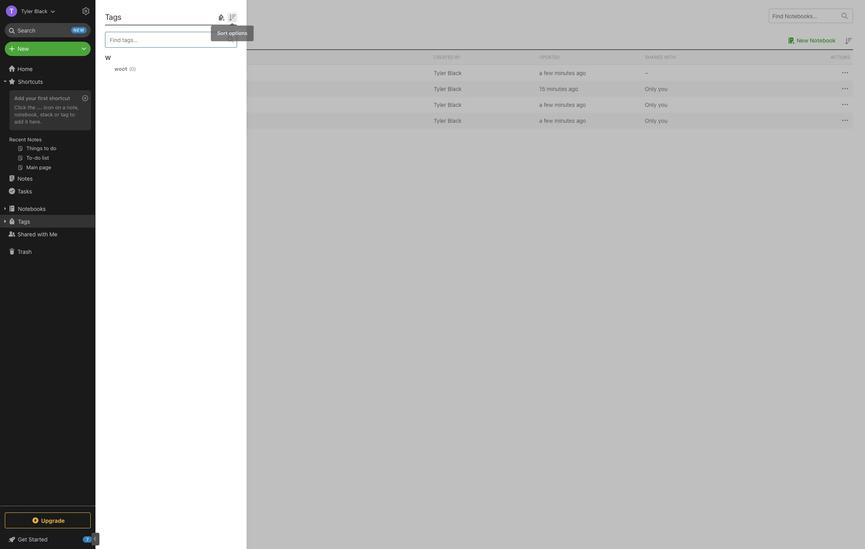 Task type: vqa. For each thing, say whether or not it's contained in the screenshot.
top 'More actions' Field
no



Task type: describe. For each thing, give the bounding box(es) containing it.
created by button
[[431, 50, 536, 64]]

add
[[14, 119, 23, 125]]

sort options
[[217, 30, 248, 36]]

first notebook row
[[107, 65, 854, 81]]

w
[[105, 54, 111, 61]]

title button
[[107, 50, 431, 64]]

or
[[54, 111, 59, 118]]

click
[[14, 104, 26, 111]]

Help and Learning task checklist field
[[0, 534, 96, 547]]

it
[[25, 119, 28, 125]]

a few minutes ago for first notebook "row"
[[540, 69, 586, 76]]

tyler inside account field
[[21, 8, 33, 14]]

tyler black for to-do list row
[[434, 117, 462, 124]]

notebooks inside the notebooks element
[[107, 11, 145, 20]]

add
[[14, 95, 24, 101]]

created
[[434, 55, 454, 60]]

only for things to do row
[[645, 101, 657, 108]]

woot
[[115, 66, 127, 72]]

tags button
[[0, 215, 95, 228]]

first
[[38, 95, 48, 101]]

minutes inside main page row
[[547, 85, 567, 92]]

a for to-do list row
[[540, 117, 543, 124]]

sort options image
[[228, 13, 237, 22]]

settings image
[[81, 6, 91, 16]]

tasks button
[[0, 185, 95, 198]]

notebooks link
[[0, 203, 95, 215]]

minutes for first notebook "row"
[[555, 69, 575, 76]]

new button
[[5, 42, 91, 56]]

me
[[49, 231, 57, 238]]

tyler for first notebook "row"
[[434, 69, 446, 76]]

)
[[134, 66, 136, 72]]

notes link
[[0, 172, 95, 185]]

tyler black for first notebook "row"
[[434, 69, 462, 76]]

icon on a note, notebook, stack or tag to add it here.
[[14, 104, 79, 125]]

black inside account field
[[34, 8, 47, 14]]

upgrade button
[[5, 513, 91, 529]]

...
[[37, 104, 42, 111]]

trash
[[18, 249, 32, 255]]

things to do row
[[107, 97, 854, 113]]

ago for to-do list row
[[577, 117, 586, 124]]

a few minutes ago for things to do row
[[540, 101, 586, 108]]

tag actions image
[[136, 66, 149, 72]]

tyler black for main page row
[[434, 85, 462, 92]]

Find tags… text field
[[105, 34, 228, 45]]

shared
[[18, 231, 36, 238]]

sort options tooltip
[[211, 23, 254, 41]]

tyler for things to do row
[[434, 101, 446, 108]]

shared with me link
[[0, 228, 95, 241]]

black for main page row
[[448, 85, 462, 92]]

black for first notebook "row"
[[448, 69, 462, 76]]

started
[[29, 537, 48, 544]]

tyler for main page row
[[434, 85, 446, 92]]

only for main page row
[[645, 85, 657, 92]]

create new tag image
[[216, 13, 226, 22]]

you for main page row
[[659, 85, 668, 92]]

recent
[[9, 136, 26, 143]]

shared
[[645, 55, 663, 60]]

home link
[[0, 62, 96, 75]]

1 horizontal spatial tags
[[105, 12, 122, 21]]

updated
[[540, 55, 560, 60]]

upgrade
[[41, 518, 65, 525]]

15 minutes ago
[[540, 85, 578, 92]]

home
[[18, 65, 33, 72]]

black for things to do row
[[448, 101, 462, 108]]

0 vertical spatial notes
[[27, 136, 42, 143]]

tyler black inside account field
[[21, 8, 47, 14]]

with
[[37, 231, 48, 238]]

recent notes
[[9, 136, 42, 143]]

notebooks element
[[96, 0, 866, 550]]

tyler for to-do list row
[[434, 117, 446, 124]]

ago for first notebook "row"
[[577, 69, 586, 76]]

notebook
[[112, 37, 138, 44]]

Find Notebooks… text field
[[770, 9, 837, 22]]

a inside icon on a note, notebook, stack or tag to add it here.
[[63, 104, 65, 111]]

shortcut
[[49, 95, 70, 101]]

tags inside button
[[18, 218, 30, 225]]

1 vertical spatial notes
[[18, 175, 33, 182]]

the
[[28, 104, 35, 111]]

first
[[132, 69, 143, 76]]

expand notebooks image
[[2, 206, 8, 212]]

ago for things to do row
[[577, 101, 586, 108]]



Task type: locate. For each thing, give the bounding box(es) containing it.
notes up tasks
[[18, 175, 33, 182]]

a few minutes ago inside things to do row
[[540, 101, 586, 108]]

2 a few minutes ago from the top
[[540, 101, 586, 108]]

row group containing first notebook
[[107, 65, 854, 129]]

only inside to-do list row
[[645, 117, 657, 124]]

15
[[540, 85, 545, 92]]

3 a few minutes ago from the top
[[540, 117, 586, 124]]

2 only you from the top
[[645, 101, 668, 108]]

tags up shared
[[18, 218, 30, 225]]

a few minutes ago for to-do list row
[[540, 117, 586, 124]]

notebooks inside notebooks link
[[18, 206, 46, 212]]

Sort field
[[228, 12, 237, 22]]

1 vertical spatial notebook
[[144, 69, 170, 76]]

new for new notebook
[[797, 37, 809, 44]]

Tag actions field
[[136, 64, 149, 73]]

icon
[[44, 104, 54, 111]]

a
[[540, 69, 543, 76], [540, 101, 543, 108], [63, 104, 65, 111], [540, 117, 543, 124]]

notebook inside new notebook button
[[810, 37, 836, 44]]

black inside things to do row
[[448, 101, 462, 108]]

1 horizontal spatial notebooks
[[107, 11, 145, 20]]

you inside main page row
[[659, 85, 668, 92]]

tag
[[61, 111, 69, 118]]

title
[[111, 55, 123, 60]]

new inside popup button
[[18, 45, 29, 52]]

by
[[455, 55, 461, 60]]

2 vertical spatial only
[[645, 117, 657, 124]]

options
[[229, 30, 248, 36]]

tasks
[[18, 188, 32, 195]]

0 horizontal spatial tags
[[18, 218, 30, 225]]

sort
[[217, 30, 228, 36]]

notebook
[[810, 37, 836, 44], [144, 69, 170, 76]]

shared with me
[[18, 231, 57, 238]]

only you
[[645, 85, 668, 92], [645, 101, 668, 108], [645, 117, 668, 124]]

few for to-do list row
[[544, 117, 553, 124]]

notes
[[27, 136, 42, 143], [18, 175, 33, 182]]

black up search text field
[[34, 8, 47, 14]]

only you for main page row
[[645, 85, 668, 92]]

2 only from the top
[[645, 101, 657, 108]]

black inside first notebook "row"
[[448, 69, 462, 76]]

to-do list row
[[107, 113, 854, 129]]

notebooks
[[107, 11, 145, 20], [18, 206, 46, 212]]

with
[[664, 55, 676, 60]]

group
[[0, 88, 95, 175]]

tyler
[[21, 8, 33, 14], [434, 69, 446, 76], [434, 85, 446, 92], [434, 101, 446, 108], [434, 117, 446, 124]]

first notebook button
[[120, 68, 181, 78]]

1 vertical spatial tags
[[18, 218, 30, 225]]

0 vertical spatial tags
[[105, 12, 122, 21]]

first notebook
[[132, 69, 170, 76]]

you inside things to do row
[[659, 101, 668, 108]]

row group inside the notebooks element
[[107, 65, 854, 129]]

ago
[[577, 69, 586, 76], [569, 85, 578, 92], [577, 101, 586, 108], [577, 117, 586, 124]]

ago inside to-do list row
[[577, 117, 586, 124]]

1
[[107, 37, 110, 44]]

7
[[86, 538, 89, 543]]

only you for things to do row
[[645, 101, 668, 108]]

notebook for new notebook
[[810, 37, 836, 44]]

2 few from the top
[[544, 101, 553, 108]]

click to collapse image
[[93, 535, 98, 545]]

only you for to-do list row
[[645, 117, 668, 124]]

only inside main page row
[[645, 85, 657, 92]]

only inside things to do row
[[645, 101, 657, 108]]

few for things to do row
[[544, 101, 553, 108]]

0 vertical spatial only you
[[645, 85, 668, 92]]

a few minutes ago
[[540, 69, 586, 76], [540, 101, 586, 108], [540, 117, 586, 124]]

tyler black for things to do row
[[434, 101, 462, 108]]

new search field
[[10, 23, 87, 37]]

minutes inside first notebook "row"
[[555, 69, 575, 76]]

tyler black inside first notebook "row"
[[434, 69, 462, 76]]

note,
[[67, 104, 79, 111]]

1 vertical spatial only you
[[645, 101, 668, 108]]

0 horizontal spatial notebooks
[[18, 206, 46, 212]]

tyler inside to-do list row
[[434, 117, 446, 124]]

(
[[129, 66, 131, 72]]

0 vertical spatial few
[[544, 69, 553, 76]]

only for to-do list row
[[645, 117, 657, 124]]

notebooks up notebook
[[107, 11, 145, 20]]

tyler inside main page row
[[434, 85, 446, 92]]

1 few from the top
[[544, 69, 553, 76]]

you for to-do list row
[[659, 117, 668, 124]]

tree containing home
[[0, 62, 96, 506]]

2 you from the top
[[659, 101, 668, 108]]

black down by on the top right of page
[[448, 69, 462, 76]]

new for new
[[18, 45, 29, 52]]

expand tags image
[[2, 218, 8, 225]]

you inside to-do list row
[[659, 117, 668, 124]]

your
[[26, 95, 37, 101]]

new
[[73, 27, 84, 33]]

2 vertical spatial you
[[659, 117, 668, 124]]

new up 'actions' button
[[797, 37, 809, 44]]

1 vertical spatial new
[[18, 45, 29, 52]]

1 only from the top
[[645, 85, 657, 92]]

1 vertical spatial only
[[645, 101, 657, 108]]

1 you from the top
[[659, 85, 668, 92]]

2 vertical spatial few
[[544, 117, 553, 124]]

minutes for to-do list row
[[555, 117, 575, 124]]

ago inside main page row
[[569, 85, 578, 92]]

1 horizontal spatial notebook
[[810, 37, 836, 44]]

actions button
[[748, 50, 854, 64]]

Account field
[[0, 3, 55, 19]]

1 horizontal spatial new
[[797, 37, 809, 44]]

few
[[544, 69, 553, 76], [544, 101, 553, 108], [544, 117, 553, 124]]

1 vertical spatial few
[[544, 101, 553, 108]]

a inside to-do list row
[[540, 117, 543, 124]]

new inside button
[[797, 37, 809, 44]]

1 notebook
[[107, 37, 138, 44]]

get started
[[18, 537, 48, 544]]

0 horizontal spatial notebook
[[144, 69, 170, 76]]

1 vertical spatial you
[[659, 101, 668, 108]]

you for things to do row
[[659, 101, 668, 108]]

3 only you from the top
[[645, 117, 668, 124]]

trash link
[[0, 246, 95, 258]]

woot ( 0 )
[[115, 66, 136, 72]]

tyler inside first notebook "row"
[[434, 69, 446, 76]]

get
[[18, 537, 27, 544]]

a inside things to do row
[[540, 101, 543, 108]]

updated button
[[536, 50, 642, 64]]

a few minutes ago inside to-do list row
[[540, 117, 586, 124]]

tags
[[105, 12, 122, 21], [18, 218, 30, 225]]

3 only from the top
[[645, 117, 657, 124]]

black inside to-do list row
[[448, 117, 462, 124]]

0 horizontal spatial new
[[18, 45, 29, 52]]

1 vertical spatial a few minutes ago
[[540, 101, 586, 108]]

1 only you from the top
[[645, 85, 668, 92]]

0 vertical spatial a few minutes ago
[[540, 69, 586, 76]]

black down first notebook "row"
[[448, 85, 462, 92]]

few inside first notebook "row"
[[544, 69, 553, 76]]

a for first notebook "row"
[[540, 69, 543, 76]]

created by
[[434, 55, 461, 60]]

new notebook
[[797, 37, 836, 44]]

notebook for first notebook
[[144, 69, 170, 76]]

shortcuts button
[[0, 75, 95, 88]]

few inside things to do row
[[544, 101, 553, 108]]

to
[[70, 111, 75, 118]]

minutes inside things to do row
[[555, 101, 575, 108]]

tyler black inside things to do row
[[434, 101, 462, 108]]

black up to-do list row
[[448, 101, 462, 108]]

tyler black inside main page row
[[434, 85, 462, 92]]

arrow image
[[111, 68, 120, 78]]

notebook inside first notebook button
[[144, 69, 170, 76]]

notebook,
[[14, 111, 39, 118]]

a for things to do row
[[540, 101, 543, 108]]

Search text field
[[10, 23, 85, 37]]

only you inside main page row
[[645, 85, 668, 92]]

few inside to-do list row
[[544, 117, 553, 124]]

2 vertical spatial only you
[[645, 117, 668, 124]]

few for first notebook "row"
[[544, 69, 553, 76]]

actions
[[831, 55, 850, 60]]

row group
[[107, 65, 854, 129]]

tyler inside things to do row
[[434, 101, 446, 108]]

ago inside first notebook "row"
[[577, 69, 586, 76]]

main page row
[[107, 81, 854, 97]]

0 vertical spatial you
[[659, 85, 668, 92]]

0 vertical spatial only
[[645, 85, 657, 92]]

only you inside to-do list row
[[645, 117, 668, 124]]

black down things to do row
[[448, 117, 462, 124]]

stack
[[40, 111, 53, 118]]

click the ...
[[14, 104, 42, 111]]

minutes
[[555, 69, 575, 76], [547, 85, 567, 92], [555, 101, 575, 108], [555, 117, 575, 124]]

1 vertical spatial notebooks
[[18, 206, 46, 212]]

new
[[797, 37, 809, 44], [18, 45, 29, 52]]

add your first shortcut
[[14, 95, 70, 101]]

a few minutes ago inside first notebook "row"
[[540, 69, 586, 76]]

tyler black inside to-do list row
[[434, 117, 462, 124]]

w row group
[[105, 48, 244, 86]]

shared with
[[645, 55, 676, 60]]

tags up 1 on the left of the page
[[105, 12, 122, 21]]

new up home
[[18, 45, 29, 52]]

tyler black
[[21, 8, 47, 14], [434, 69, 462, 76], [434, 85, 462, 92], [434, 101, 462, 108], [434, 117, 462, 124]]

a inside first notebook "row"
[[540, 69, 543, 76]]

only you inside things to do row
[[645, 101, 668, 108]]

on
[[55, 104, 61, 111]]

3 few from the top
[[544, 117, 553, 124]]

0 vertical spatial new
[[797, 37, 809, 44]]

shortcuts
[[18, 78, 43, 85]]

shared with button
[[642, 50, 748, 64]]

minutes inside to-do list row
[[555, 117, 575, 124]]

notes right recent
[[27, 136, 42, 143]]

group containing add your first shortcut
[[0, 88, 95, 175]]

black for to-do list row
[[448, 117, 462, 124]]

black inside main page row
[[448, 85, 462, 92]]

you
[[659, 85, 668, 92], [659, 101, 668, 108], [659, 117, 668, 124]]

only
[[645, 85, 657, 92], [645, 101, 657, 108], [645, 117, 657, 124]]

1 a few minutes ago from the top
[[540, 69, 586, 76]]

0
[[131, 66, 134, 72]]

2 vertical spatial a few minutes ago
[[540, 117, 586, 124]]

minutes for things to do row
[[555, 101, 575, 108]]

black
[[34, 8, 47, 14], [448, 69, 462, 76], [448, 85, 462, 92], [448, 101, 462, 108], [448, 117, 462, 124]]

0 vertical spatial notebook
[[810, 37, 836, 44]]

notebooks down tasks
[[18, 206, 46, 212]]

0 vertical spatial notebooks
[[107, 11, 145, 20]]

tree
[[0, 62, 96, 506]]

here.
[[29, 119, 42, 125]]

new notebook button
[[786, 36, 836, 45]]

ago inside things to do row
[[577, 101, 586, 108]]

3 you from the top
[[659, 117, 668, 124]]

–
[[645, 69, 649, 76]]



